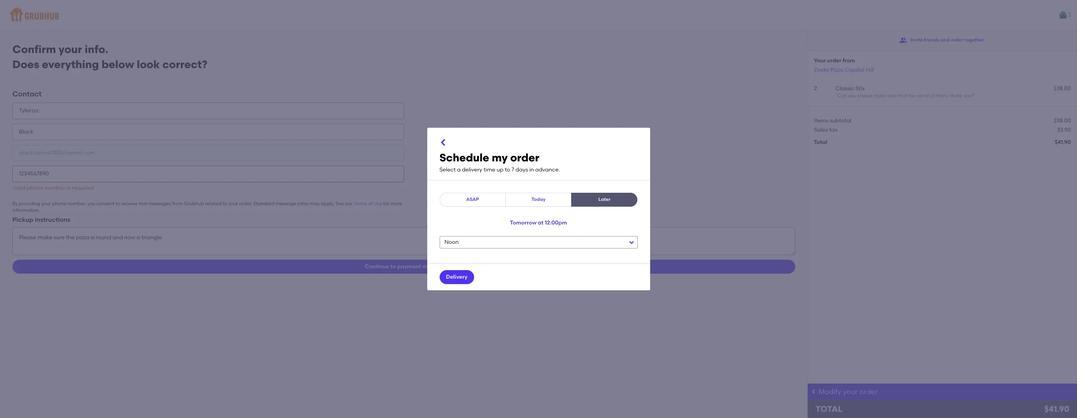 Task type: locate. For each thing, give the bounding box(es) containing it.
is left there,
[[932, 93, 935, 98]]

main navigation navigation
[[0, 0, 1078, 30]]

7
[[512, 166, 514, 173]]

order up pizza
[[827, 57, 842, 64]]

0 horizontal spatial "
[[836, 93, 838, 98]]

required
[[72, 185, 94, 191]]

message
[[276, 201, 296, 206]]

you left consent
[[87, 201, 95, 206]]

1 horizontal spatial 2
[[1068, 12, 1071, 18]]

$38.00 for $38.00 " can you please make sure that the ranch is there, thank you! "
[[1054, 85, 1071, 92]]

your right providing
[[41, 201, 51, 206]]

" down classic
[[836, 93, 838, 98]]

1 vertical spatial from
[[172, 201, 183, 206]]

terms of use link
[[354, 201, 382, 206]]

0 vertical spatial from
[[843, 57, 856, 64]]

and
[[941, 37, 950, 43]]

everything
[[42, 58, 99, 71]]

order inside invite friends and order together button
[[951, 37, 964, 43]]

0 vertical spatial $38.00
[[1054, 85, 1071, 92]]

0 vertical spatial total
[[814, 139, 828, 146]]

information.
[[12, 208, 40, 213]]

First name text field
[[12, 103, 404, 119]]

order
[[951, 37, 964, 43], [827, 57, 842, 64], [511, 151, 540, 164], [860, 388, 878, 396]]

1 vertical spatial phone
[[52, 201, 67, 206]]

1 vertical spatial is
[[67, 185, 71, 191]]

1 horizontal spatial is
[[932, 93, 935, 98]]

0 vertical spatial 2
[[1068, 12, 1071, 18]]

to
[[505, 166, 510, 173], [116, 201, 120, 206], [223, 201, 227, 206], [391, 263, 396, 270]]

0 horizontal spatial phone
[[27, 185, 43, 191]]

there,
[[936, 93, 949, 98]]

$38.00
[[1054, 85, 1071, 92], [1054, 117, 1071, 124]]

1 horizontal spatial "
[[974, 93, 976, 98]]

1 $38.00 from the top
[[1054, 85, 1071, 92]]

below
[[102, 58, 134, 71]]

" right the thank
[[974, 93, 976, 98]]

for more information.
[[12, 201, 402, 213]]

to inside "schedule my order select a delivery time up to 7 days in advance."
[[505, 166, 510, 173]]

total down sales
[[814, 139, 828, 146]]

1 horizontal spatial phone
[[52, 201, 67, 206]]

1 vertical spatial 2
[[814, 85, 817, 92]]

1 horizontal spatial from
[[843, 57, 856, 64]]

use
[[374, 201, 382, 206]]

0 horizontal spatial you
[[87, 201, 95, 206]]

order right and
[[951, 37, 964, 43]]

subtotal
[[830, 117, 852, 124]]

delivery
[[462, 166, 482, 173]]

you!
[[964, 93, 974, 98]]

your up everything on the left top of page
[[59, 43, 82, 56]]

$41.90
[[1055, 139, 1071, 146], [1045, 404, 1070, 414]]

your left order.
[[228, 201, 238, 206]]

friends
[[924, 37, 940, 43]]

from
[[843, 57, 856, 64], [172, 201, 183, 206]]

1 horizontal spatial you
[[849, 93, 857, 98]]

2
[[1068, 12, 1071, 18], [814, 85, 817, 92]]

from up zeeks pizza capitol hill link
[[843, 57, 856, 64]]

from left "grubhub"
[[172, 201, 183, 206]]

continue to payment method button
[[12, 260, 796, 274]]

continue to payment method
[[365, 263, 443, 270]]

phone
[[27, 185, 43, 191], [52, 201, 67, 206]]

0 vertical spatial is
[[932, 93, 935, 98]]

$38.00 inside $38.00 " can you please make sure that the ranch is there, thank you! "
[[1054, 85, 1071, 92]]

your
[[59, 43, 82, 56], [41, 201, 51, 206], [228, 201, 238, 206], [843, 388, 858, 396]]

confirm your info. does everything below look correct?
[[12, 43, 207, 71]]

is right number
[[67, 185, 71, 191]]

tomorrow at 12:00pm button
[[510, 216, 567, 230]]

your inside confirm your info. does everything below look correct?
[[59, 43, 82, 56]]

schedule
[[440, 151, 489, 164]]

consent
[[97, 201, 115, 206]]

from inside your order from zeeks pizza capitol hill
[[843, 57, 856, 64]]

order up days
[[511, 151, 540, 164]]

order inside your order from zeeks pizza capitol hill
[[827, 57, 842, 64]]

related
[[205, 201, 222, 206]]

0 horizontal spatial is
[[67, 185, 71, 191]]

Phone telephone field
[[12, 166, 404, 182]]

phone down number
[[52, 201, 67, 206]]

for
[[383, 201, 390, 206]]

svg image
[[439, 138, 448, 147]]

0 horizontal spatial 2
[[814, 85, 817, 92]]

Pickup instructions text field
[[12, 227, 796, 255]]

terms
[[354, 201, 367, 206]]

time
[[484, 166, 496, 173]]

please
[[858, 93, 873, 98]]

to left receive
[[116, 201, 120, 206]]

total down modify at the bottom right
[[816, 404, 843, 414]]

messages
[[149, 201, 171, 206]]

continue
[[365, 263, 389, 270]]

sales
[[814, 127, 828, 133]]

"
[[836, 93, 838, 98], [974, 93, 976, 98]]

confirm
[[12, 43, 56, 56]]

phone right valid
[[27, 185, 43, 191]]

you down classic stix at right top
[[849, 93, 857, 98]]

asap button
[[440, 193, 506, 207]]

to left payment
[[391, 263, 396, 270]]

delivery button
[[440, 270, 474, 284]]

$38.00 for $38.00
[[1054, 117, 1071, 124]]

0 vertical spatial you
[[849, 93, 857, 98]]

later
[[599, 197, 611, 202]]

2 $38.00 from the top
[[1054, 117, 1071, 124]]

look
[[137, 58, 160, 71]]

up
[[497, 166, 504, 173]]

to left 7
[[505, 166, 510, 173]]

you
[[849, 93, 857, 98], [87, 201, 95, 206]]

advance.
[[535, 166, 560, 173]]

to inside button
[[391, 263, 396, 270]]

classic
[[836, 85, 855, 92]]

at
[[538, 219, 544, 226]]

1 vertical spatial $38.00
[[1054, 117, 1071, 124]]

is
[[932, 93, 935, 98], [67, 185, 71, 191]]

pizza
[[831, 66, 844, 73]]



Task type: vqa. For each thing, say whether or not it's contained in the screenshot.


Task type: describe. For each thing, give the bounding box(es) containing it.
that
[[898, 93, 908, 98]]

pickup
[[12, 216, 33, 223]]

zeeks
[[814, 66, 829, 73]]

invite friends and order together button
[[900, 33, 984, 47]]

make
[[874, 93, 887, 98]]

standard
[[253, 201, 275, 206]]

of
[[368, 201, 373, 206]]

Last name text field
[[12, 124, 404, 140]]

items subtotal
[[814, 117, 852, 124]]

more
[[391, 201, 402, 206]]

valid
[[12, 185, 25, 191]]

rates
[[297, 201, 309, 206]]

delivery
[[446, 274, 468, 280]]

0 horizontal spatial from
[[172, 201, 183, 206]]

asap
[[466, 197, 479, 202]]

2 button
[[1059, 8, 1071, 22]]

may
[[310, 201, 320, 206]]

see
[[336, 201, 344, 206]]

number
[[45, 185, 65, 191]]

invite friends and order together
[[911, 37, 984, 43]]

1 " from the left
[[836, 93, 838, 98]]

is inside $38.00 " can you please make sure that the ranch is there, thank you! "
[[932, 93, 935, 98]]

pickup instructions
[[12, 216, 71, 223]]

hill
[[866, 66, 874, 73]]

$38.00 " can you please make sure that the ranch is there, thank you! "
[[836, 85, 1071, 98]]

0 vertical spatial phone
[[27, 185, 43, 191]]

to right the related
[[223, 201, 227, 206]]

by providing your phone number, you consent to receive text messages from grubhub related to your order. standard message rates may apply. see our terms of use
[[12, 201, 382, 206]]

sure
[[888, 93, 897, 98]]

a
[[457, 166, 461, 173]]

receive
[[121, 201, 138, 206]]

people icon image
[[900, 36, 908, 44]]

my
[[492, 151, 508, 164]]

method
[[423, 263, 443, 270]]

today button
[[506, 193, 572, 207]]

instructions
[[35, 216, 71, 223]]

the
[[909, 93, 916, 98]]

later button
[[572, 193, 638, 207]]

thank
[[950, 93, 963, 98]]

tomorrow at 12:00pm
[[510, 219, 567, 226]]

tomorrow
[[510, 219, 537, 226]]

zeeks pizza capitol hill link
[[814, 66, 874, 73]]

0 vertical spatial $41.90
[[1055, 139, 1071, 146]]

correct?
[[162, 58, 207, 71]]

in
[[530, 166, 534, 173]]

valid phone number is required
[[12, 185, 94, 191]]

providing
[[19, 201, 40, 206]]

ranch
[[917, 93, 930, 98]]

apply.
[[321, 201, 335, 206]]

valid phone number is required alert
[[12, 185, 94, 191]]

your order from zeeks pizza capitol hill
[[814, 57, 874, 73]]

our
[[345, 201, 353, 206]]

invite
[[911, 37, 923, 43]]

12:00pm
[[545, 219, 567, 226]]

grubhub
[[184, 201, 204, 206]]

modify
[[819, 388, 842, 396]]

order right modify at the bottom right
[[860, 388, 878, 396]]

items
[[814, 117, 829, 124]]

capitol
[[845, 66, 865, 73]]

sales tax
[[814, 127, 838, 133]]

can
[[838, 93, 847, 98]]

2 " from the left
[[974, 93, 976, 98]]

1 vertical spatial total
[[816, 404, 843, 414]]

you inside $38.00 " can you please make sure that the ranch is there, thank you! "
[[849, 93, 857, 98]]

days
[[516, 166, 528, 173]]

order.
[[239, 201, 252, 206]]

today
[[532, 197, 546, 202]]

does
[[12, 58, 39, 71]]

contact
[[12, 90, 42, 99]]

payment
[[397, 263, 421, 270]]

order inside "schedule my order select a delivery time up to 7 days in advance."
[[511, 151, 540, 164]]

together
[[965, 37, 984, 43]]

1 vertical spatial $41.90
[[1045, 404, 1070, 414]]

$3.90
[[1058, 127, 1071, 133]]

schedule my order select a delivery time up to 7 days in advance.
[[440, 151, 560, 173]]

1 vertical spatial you
[[87, 201, 95, 206]]

2 inside 2 button
[[1068, 12, 1071, 18]]

select
[[440, 166, 456, 173]]

by
[[12, 201, 18, 206]]

classic stix
[[836, 85, 865, 92]]

your
[[814, 57, 826, 64]]

number,
[[68, 201, 86, 206]]

your right modify at the bottom right
[[843, 388, 858, 396]]

text
[[139, 201, 147, 206]]

stix
[[856, 85, 865, 92]]

modify your order
[[819, 388, 878, 396]]



